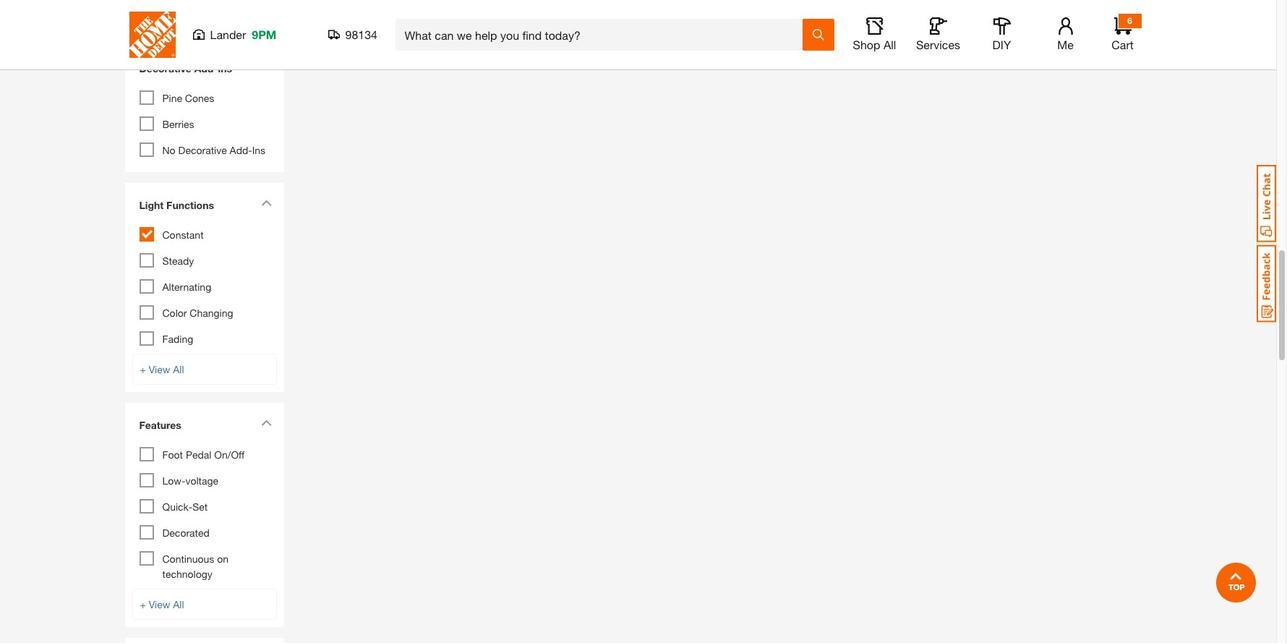 Task type: vqa. For each thing, say whether or not it's contained in the screenshot.
Select Ranges
no



Task type: locate. For each thing, give the bounding box(es) containing it.
0 vertical spatial +
[[140, 363, 146, 376]]

+ view all for fading
[[140, 363, 184, 376]]

ins inside the decorative add-ins link
[[218, 62, 232, 75]]

alternating link
[[162, 281, 211, 293]]

all
[[884, 38, 897, 51], [173, 363, 184, 376], [173, 598, 184, 611]]

1 pine from the top
[[162, 7, 182, 20]]

1 horizontal spatial ins
[[252, 144, 266, 156]]

1 vertical spatial decorative
[[178, 144, 227, 156]]

1 vertical spatial view
[[149, 598, 170, 611]]

color
[[162, 307, 187, 319]]

constant
[[162, 229, 204, 241]]

pine cones
[[162, 92, 214, 104]]

2 view from the top
[[149, 598, 170, 611]]

continuous on technology
[[162, 553, 229, 580]]

all right shop
[[884, 38, 897, 51]]

1 vertical spatial + view all
[[140, 598, 184, 611]]

color changing
[[162, 307, 233, 319]]

2 pine from the top
[[162, 92, 182, 104]]

view
[[149, 363, 170, 376], [149, 598, 170, 611]]

all for light functions
[[173, 363, 184, 376]]

2 caret icon image from the top
[[261, 420, 272, 426]]

quick-
[[162, 501, 193, 513]]

+ for continuous on technology
[[140, 598, 146, 611]]

+ view all link down fading link at bottom
[[132, 354, 277, 385]]

2 + view all from the top
[[140, 598, 184, 611]]

1 caret icon image from the top
[[261, 200, 272, 206]]

98134
[[345, 27, 378, 41]]

decorative right no
[[178, 144, 227, 156]]

2 + from the top
[[140, 598, 146, 611]]

cones
[[185, 92, 214, 104]]

1 + view all link from the top
[[132, 354, 277, 385]]

view down technology
[[149, 598, 170, 611]]

diy
[[993, 38, 1012, 51]]

1 vertical spatial pine
[[162, 92, 182, 104]]

caret icon image for foot pedal on/off
[[261, 420, 272, 426]]

light functions link
[[132, 190, 277, 224]]

light functions
[[139, 199, 214, 211]]

What can we help you find today? search field
[[405, 20, 802, 50]]

continuous
[[162, 553, 214, 565]]

+ view all down fading
[[140, 363, 184, 376]]

+ view all link for continuous on technology
[[132, 589, 277, 620]]

shop all
[[853, 38, 897, 51]]

steady link
[[162, 255, 194, 267]]

decorative down the home depot logo
[[139, 62, 192, 75]]

1 + from the top
[[140, 363, 146, 376]]

9pm
[[252, 27, 277, 41]]

changing
[[190, 307, 233, 319]]

color changing link
[[162, 307, 233, 319]]

1 vertical spatial all
[[173, 363, 184, 376]]

foot pedal on/off
[[162, 449, 245, 461]]

decorated
[[162, 527, 210, 539]]

technology
[[162, 568, 213, 580]]

pine cones link
[[162, 92, 214, 104]]

0 vertical spatial pine
[[162, 7, 182, 20]]

pine for pine
[[162, 7, 182, 20]]

ins
[[218, 62, 232, 75], [252, 144, 266, 156]]

functions
[[166, 199, 214, 211]]

0 horizontal spatial ins
[[218, 62, 232, 75]]

continuous on technology link
[[162, 553, 229, 580]]

add-
[[194, 62, 218, 75], [230, 144, 252, 156]]

decorative
[[139, 62, 192, 75], [178, 144, 227, 156]]

all down technology
[[173, 598, 184, 611]]

add- up cones
[[194, 62, 218, 75]]

pedal
[[186, 449, 212, 461]]

1 horizontal spatial add-
[[230, 144, 252, 156]]

view for fading
[[149, 363, 170, 376]]

foot
[[162, 449, 183, 461]]

steady
[[162, 255, 194, 267]]

1 vertical spatial caret icon image
[[261, 420, 272, 426]]

no
[[162, 144, 176, 156]]

decorative add-ins
[[139, 62, 232, 75]]

+
[[140, 363, 146, 376], [140, 598, 146, 611]]

0 vertical spatial view
[[149, 363, 170, 376]]

me button
[[1043, 17, 1089, 52]]

0 vertical spatial all
[[884, 38, 897, 51]]

lander 9pm
[[210, 27, 277, 41]]

+ view all down technology
[[140, 598, 184, 611]]

+ view all link
[[132, 354, 277, 385], [132, 589, 277, 620]]

constant link
[[162, 229, 204, 241]]

shop
[[853, 38, 881, 51]]

caret icon image inside features link
[[261, 420, 272, 426]]

1 view from the top
[[149, 363, 170, 376]]

+ view all
[[140, 363, 184, 376], [140, 598, 184, 611]]

caret icon image
[[261, 200, 272, 206], [261, 420, 272, 426]]

services
[[917, 38, 961, 51]]

feedback link image
[[1258, 245, 1277, 323]]

quick-set
[[162, 501, 208, 513]]

1 + view all from the top
[[140, 363, 184, 376]]

add- up the light functions link
[[230, 144, 252, 156]]

view down fading
[[149, 363, 170, 376]]

+ view all link down technology
[[132, 589, 277, 620]]

set
[[193, 501, 208, 513]]

pine up decorative add-ins
[[162, 7, 182, 20]]

1 vertical spatial + view all link
[[132, 589, 277, 620]]

on
[[217, 553, 229, 565]]

2 vertical spatial all
[[173, 598, 184, 611]]

2 + view all link from the top
[[132, 589, 277, 620]]

caret icon image inside the light functions link
[[261, 200, 272, 206]]

caret icon image for constant
[[261, 200, 272, 206]]

pine up berries link
[[162, 92, 182, 104]]

berries
[[162, 118, 194, 130]]

lander
[[210, 27, 246, 41]]

pine
[[162, 7, 182, 20], [162, 92, 182, 104]]

0 vertical spatial decorative
[[139, 62, 192, 75]]

0 vertical spatial ins
[[218, 62, 232, 75]]

+ view all for continuous on technology
[[140, 598, 184, 611]]

98134 button
[[328, 27, 378, 42]]

0 vertical spatial caret icon image
[[261, 200, 272, 206]]

all down fading link at bottom
[[173, 363, 184, 376]]

the home depot logo image
[[129, 12, 175, 58]]

0 horizontal spatial add-
[[194, 62, 218, 75]]

0 vertical spatial add-
[[194, 62, 218, 75]]

0 vertical spatial + view all link
[[132, 354, 277, 385]]

on/off
[[214, 449, 245, 461]]

all for features
[[173, 598, 184, 611]]

0 vertical spatial + view all
[[140, 363, 184, 376]]

1 vertical spatial +
[[140, 598, 146, 611]]



Task type: describe. For each thing, give the bounding box(es) containing it.
+ view all link for fading
[[132, 354, 277, 385]]

berries link
[[162, 118, 194, 130]]

low-
[[162, 475, 186, 487]]

live chat image
[[1258, 165, 1277, 242]]

pine for pine cones
[[162, 92, 182, 104]]

1 vertical spatial add-
[[230, 144, 252, 156]]

cart
[[1112, 38, 1134, 51]]

all inside button
[[884, 38, 897, 51]]

no decorative add-ins
[[162, 144, 266, 156]]

6
[[1128, 15, 1133, 26]]

no decorative add-ins link
[[162, 144, 266, 156]]

services button
[[916, 17, 962, 52]]

features link
[[132, 410, 277, 444]]

cart 6
[[1112, 15, 1134, 51]]

low-voltage link
[[162, 475, 219, 487]]

voltage
[[185, 475, 219, 487]]

+ for fading
[[140, 363, 146, 376]]

decorated link
[[162, 527, 210, 539]]

1 vertical spatial ins
[[252, 144, 266, 156]]

quick-set link
[[162, 501, 208, 513]]

alternating
[[162, 281, 211, 293]]

fading
[[162, 333, 193, 345]]

light
[[139, 199, 164, 211]]

features
[[139, 419, 182, 431]]

pine link
[[162, 7, 182, 20]]

low-voltage
[[162, 475, 219, 487]]

shop all button
[[852, 17, 898, 52]]

fading link
[[162, 333, 193, 345]]

me
[[1058, 38, 1074, 51]]

diy button
[[979, 17, 1026, 52]]

view for continuous on technology
[[149, 598, 170, 611]]

decorative add-ins link
[[132, 54, 277, 87]]

foot pedal on/off link
[[162, 449, 245, 461]]



